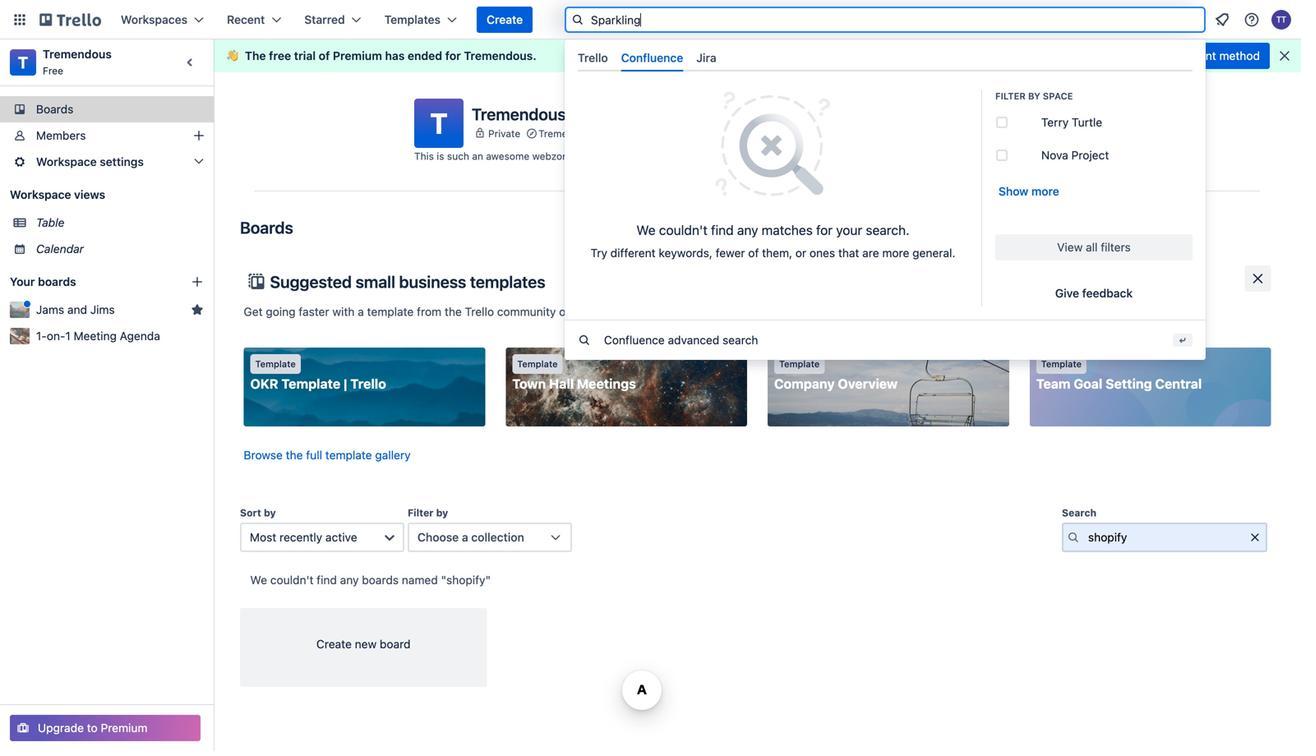 Task type: locate. For each thing, give the bounding box(es) containing it.
template for company
[[779, 359, 820, 369]]

t button
[[414, 99, 464, 148]]

boards up jams
[[38, 275, 76, 289]]

gallery
[[375, 448, 411, 462]]

full
[[306, 448, 322, 462]]

faster
[[299, 305, 329, 319]]

a inside choose a collection button
[[462, 531, 468, 544]]

general.
[[913, 246, 955, 260]]

template up town
[[517, 359, 558, 369]]

tremendousthings.web
[[539, 128, 646, 139]]

choose
[[583, 306, 622, 320]]

trello right "|"
[[350, 376, 386, 392]]

1-on-1 meeting agenda
[[36, 329, 160, 343]]

your
[[836, 223, 862, 238]]

meetings
[[577, 376, 636, 392]]

boards left "named"
[[362, 573, 399, 587]]

special!
[[613, 150, 648, 162]]

template inside the template team goal setting central
[[1041, 359, 1082, 369]]

by up choose
[[436, 507, 448, 519]]

1 vertical spatial of
[[748, 246, 759, 260]]

1 vertical spatial find
[[317, 573, 337, 587]]

confluence
[[621, 51, 683, 65], [604, 333, 665, 347]]

of right trial
[[319, 49, 330, 62]]

filter for filter by space
[[995, 91, 1026, 102]]

2 vertical spatial workspace
[[10, 188, 71, 201]]

0 vertical spatial workspace
[[993, 105, 1053, 118]]

0 horizontal spatial any
[[340, 573, 359, 587]]

more
[[1032, 185, 1059, 198], [882, 246, 909, 260]]

starred
[[304, 13, 345, 26]]

category
[[634, 306, 681, 320]]

0 vertical spatial any
[[737, 223, 758, 238]]

jira tab
[[690, 44, 723, 72]]

create for create new board
[[316, 637, 352, 651]]

1 vertical spatial any
[[340, 573, 359, 587]]

1 vertical spatial or
[[559, 305, 570, 319]]

0 horizontal spatial create
[[316, 637, 352, 651]]

a
[[358, 305, 364, 319], [625, 306, 631, 320], [462, 531, 468, 544]]

we couldn't find any matches for your search. try different keywords, fewer of them, or ones that are more general.
[[591, 223, 955, 260]]

0 horizontal spatial couldn't
[[270, 573, 314, 587]]

0 vertical spatial boards
[[38, 275, 76, 289]]

0 horizontal spatial is
[[437, 150, 444, 162]]

0 horizontal spatial more
[[882, 246, 909, 260]]

1 vertical spatial for
[[816, 223, 833, 238]]

0 vertical spatial we
[[637, 223, 656, 238]]

boards up members
[[36, 102, 73, 116]]

by
[[1028, 91, 1041, 102], [264, 507, 276, 519], [436, 507, 448, 519]]

them,
[[762, 246, 792, 260]]

1 horizontal spatial boards
[[362, 573, 399, 587]]

back to home image
[[39, 7, 101, 33]]

template up team
[[1041, 359, 1082, 369]]

0 horizontal spatial of
[[319, 49, 330, 62]]

tremendous up free
[[43, 47, 112, 61]]

new
[[355, 637, 377, 651]]

is right this
[[437, 150, 444, 162]]

Search Confluence field
[[565, 7, 1206, 33]]

we up different at the top of the page
[[637, 223, 656, 238]]

1 vertical spatial more
[[882, 246, 909, 260]]

2 vertical spatial trello
[[350, 376, 386, 392]]

the right from
[[445, 305, 462, 319]]

0 vertical spatial for
[[445, 49, 461, 62]]

1 horizontal spatial is
[[588, 150, 596, 162]]

1 horizontal spatial more
[[1032, 185, 1059, 198]]

1 horizontal spatial boards
[[240, 218, 293, 237]]

1 horizontal spatial we
[[637, 223, 656, 238]]

0 vertical spatial couldn't
[[659, 223, 708, 238]]

banner containing 👋
[[214, 39, 1301, 72]]

trial
[[294, 49, 316, 62]]

1 horizontal spatial of
[[748, 246, 759, 260]]

goal
[[1074, 376, 1103, 392]]

workspaces
[[121, 13, 187, 26]]

templates
[[384, 13, 441, 26]]

0 vertical spatial boards
[[36, 102, 73, 116]]

more inside we couldn't find any matches for your search. try different keywords, fewer of them, or ones that are more general.
[[882, 246, 909, 260]]

filter up invite workspace members
[[995, 91, 1026, 102]]

trello down the templates on the left top of the page
[[465, 305, 494, 319]]

by right sort
[[264, 507, 276, 519]]

0 vertical spatial trello
[[578, 51, 608, 65]]

0 horizontal spatial premium
[[101, 721, 148, 735]]

starred button
[[295, 7, 371, 33]]

by up invite workspace members
[[1028, 91, 1041, 102]]

the left full
[[286, 448, 303, 462]]

2 horizontal spatial by
[[1028, 91, 1041, 102]]

ended
[[408, 49, 442, 62]]

members
[[1056, 105, 1107, 118]]

1 horizontal spatial or
[[796, 246, 806, 260]]

0 horizontal spatial filter
[[408, 507, 434, 519]]

2 horizontal spatial trello
[[578, 51, 608, 65]]

0 horizontal spatial or
[[559, 305, 570, 319]]

search image
[[571, 13, 584, 26]]

filter by
[[408, 507, 448, 519]]

any up fewer
[[737, 223, 758, 238]]

trello
[[578, 51, 608, 65], [465, 305, 494, 319], [350, 376, 386, 392]]

for inside banner
[[445, 49, 461, 62]]

1 horizontal spatial find
[[711, 223, 734, 238]]

templates
[[470, 272, 545, 291]]

recent button
[[217, 7, 291, 33]]

workspace inside workspace settings popup button
[[36, 155, 97, 169]]

more down search.
[[882, 246, 909, 260]]

0 horizontal spatial boards
[[38, 275, 76, 289]]

boards up suggested
[[240, 218, 293, 237]]

is right it
[[588, 150, 596, 162]]

premium inside banner
[[333, 49, 382, 62]]

or left ones
[[796, 246, 806, 260]]

confluence down choose a category
[[604, 333, 665, 347]]

for
[[445, 49, 461, 62], [816, 223, 833, 238]]

terry
[[1041, 116, 1069, 129]]

1 vertical spatial we
[[250, 573, 267, 587]]

any down active on the left bottom
[[340, 573, 359, 587]]

confluence down primary element
[[621, 51, 683, 65]]

0 vertical spatial filter
[[995, 91, 1026, 102]]

0 vertical spatial t
[[18, 53, 28, 72]]

0 vertical spatial find
[[711, 223, 734, 238]]

1 horizontal spatial any
[[737, 223, 758, 238]]

0 horizontal spatial the
[[286, 448, 303, 462]]

1 horizontal spatial premium
[[333, 49, 382, 62]]

for up ones
[[816, 223, 833, 238]]

turtle
[[1072, 116, 1102, 129]]

1 horizontal spatial couldn't
[[659, 223, 708, 238]]

1 vertical spatial workspace
[[36, 155, 97, 169]]

workspace inside invite workspace members button
[[993, 105, 1053, 118]]

1 vertical spatial t
[[430, 106, 448, 140]]

confluence inside tab
[[621, 51, 683, 65]]

workspace
[[993, 105, 1053, 118], [36, 155, 97, 169], [10, 188, 71, 201]]

by for sort by
[[264, 507, 276, 519]]

couldn't inside we couldn't find any matches for your search. try different keywords, fewer of them, or ones that are more general.
[[659, 223, 708, 238]]

get
[[244, 305, 263, 319]]

trello tab
[[571, 44, 615, 72]]

tab list containing trello
[[571, 44, 1199, 72]]

trello down the 'search' icon
[[578, 51, 608, 65]]

1 horizontal spatial create
[[487, 13, 523, 26]]

search
[[1062, 507, 1097, 519]]

tremendous up the private
[[472, 104, 566, 124]]

2 horizontal spatial a
[[625, 306, 631, 320]]

show more
[[999, 185, 1059, 198]]

0 horizontal spatial t
[[18, 53, 28, 72]]

agenda
[[120, 329, 160, 343]]

0 horizontal spatial we
[[250, 573, 267, 587]]

starred icon image
[[191, 303, 204, 316]]

workspace up table in the left top of the page
[[10, 188, 71, 201]]

workspace settings button
[[0, 149, 214, 175]]

couldn't down recently at bottom
[[270, 573, 314, 587]]

t inside button
[[430, 106, 448, 140]]

create left new
[[316, 637, 352, 651]]

find up fewer
[[711, 223, 734, 238]]

workspace down filter by space
[[993, 105, 1053, 118]]

of right fewer
[[748, 246, 759, 260]]

1 vertical spatial create
[[316, 637, 352, 651]]

0 vertical spatial the
[[445, 305, 462, 319]]

1 vertical spatial confluence
[[604, 333, 665, 347]]

space
[[1043, 91, 1073, 102]]

overview
[[838, 376, 898, 392]]

1 horizontal spatial for
[[816, 223, 833, 238]]

named
[[402, 573, 438, 587]]

filter
[[995, 91, 1026, 102], [408, 507, 434, 519]]

more inside show more button
[[1032, 185, 1059, 198]]

view all filters
[[1057, 241, 1131, 254]]

1 vertical spatial boards
[[240, 218, 293, 237]]

1 vertical spatial couldn't
[[270, 573, 314, 587]]

team
[[1036, 376, 1071, 392]]

so
[[599, 150, 610, 162]]

members
[[36, 129, 86, 142]]

template inside template company overview
[[779, 359, 820, 369]]

trello inside template okr template | trello
[[350, 376, 386, 392]]

0 vertical spatial confluence
[[621, 51, 683, 65]]

create inside button
[[487, 13, 523, 26]]

template for team
[[1041, 359, 1082, 369]]

find down active on the left bottom
[[317, 573, 337, 587]]

0 horizontal spatial for
[[445, 49, 461, 62]]

the
[[245, 49, 266, 62]]

search no results image
[[716, 90, 831, 198]]

your
[[10, 275, 35, 289]]

1 vertical spatial boards
[[362, 573, 399, 587]]

of
[[319, 49, 330, 62], [748, 246, 759, 260]]

👋 the free trial of premium has ended for tremendous .
[[227, 49, 537, 62]]

or left choose
[[559, 305, 570, 319]]

0 vertical spatial create
[[487, 13, 523, 26]]

template inside template town hall meetings
[[517, 359, 558, 369]]

1 vertical spatial the
[[286, 448, 303, 462]]

filter up choose
[[408, 507, 434, 519]]

0 horizontal spatial trello
[[350, 376, 386, 392]]

a for choose a collection
[[462, 531, 468, 544]]

terry turtle (terryturtle) image
[[1272, 10, 1291, 30]]

workspace for settings
[[36, 155, 97, 169]]

template up company at bottom right
[[779, 359, 820, 369]]

we down the "most"
[[250, 573, 267, 587]]

1 horizontal spatial t
[[430, 106, 448, 140]]

t left free
[[18, 53, 28, 72]]

couldn't up keywords,
[[659, 223, 708, 238]]

table
[[36, 216, 64, 229]]

banner
[[214, 39, 1301, 72]]

template
[[367, 305, 414, 319], [325, 448, 372, 462]]

for right ended
[[445, 49, 461, 62]]

template down small
[[367, 305, 414, 319]]

workspace for views
[[10, 188, 71, 201]]

we for boards
[[250, 573, 267, 587]]

0 vertical spatial more
[[1032, 185, 1059, 198]]

of inside banner
[[319, 49, 330, 62]]

choose a collection
[[418, 531, 524, 544]]

tremendous free
[[43, 47, 112, 76]]

keywords,
[[659, 246, 713, 260]]

calendar
[[36, 242, 84, 256]]

add
[[1146, 49, 1167, 62]]

premium right to
[[101, 721, 148, 735]]

template right full
[[325, 448, 372, 462]]

find
[[711, 223, 734, 238], [317, 573, 337, 587]]

template for town
[[517, 359, 558, 369]]

is
[[437, 150, 444, 162], [588, 150, 596, 162]]

find inside we couldn't find any matches for your search. try different keywords, fewer of them, or ones that are more general.
[[711, 223, 734, 238]]

workspace down members
[[36, 155, 97, 169]]

table link
[[36, 215, 204, 231]]

0 horizontal spatial by
[[264, 507, 276, 519]]

0 horizontal spatial find
[[317, 573, 337, 587]]

0 vertical spatial of
[[319, 49, 330, 62]]

t up this
[[430, 106, 448, 140]]

template up the okr
[[255, 359, 296, 369]]

premium left has
[[333, 49, 382, 62]]

this
[[414, 150, 434, 162]]

more right show
[[1032, 185, 1059, 198]]

0 vertical spatial premium
[[333, 49, 382, 62]]

find for boards
[[317, 573, 337, 587]]

1 horizontal spatial a
[[462, 531, 468, 544]]

couldn't for boards
[[270, 573, 314, 587]]

workspace navigation collapse icon image
[[179, 51, 202, 74]]

1 horizontal spatial filter
[[995, 91, 1026, 102]]

awesome
[[486, 150, 530, 162]]

1 horizontal spatial the
[[445, 305, 462, 319]]

template team goal setting central
[[1036, 359, 1202, 392]]

1 vertical spatial filter
[[408, 507, 434, 519]]

open information menu image
[[1244, 12, 1260, 28]]

confluence tab
[[615, 44, 690, 72]]

1 horizontal spatial trello
[[465, 305, 494, 319]]

|
[[344, 376, 347, 392]]

1 horizontal spatial by
[[436, 507, 448, 519]]

most recently active
[[250, 531, 357, 544]]

any inside we couldn't find any matches for your search. try different keywords, fewer of them, or ones that are more general.
[[737, 223, 758, 238]]

tab list
[[571, 44, 1199, 72]]

create left the 'search' icon
[[487, 13, 523, 26]]

we inside we couldn't find any matches for your search. try different keywords, fewer of them, or ones that are more general.
[[637, 223, 656, 238]]

0 vertical spatial or
[[796, 246, 806, 260]]



Task type: vqa. For each thing, say whether or not it's contained in the screenshot.
NOVA PROJECT
yes



Task type: describe. For each thing, give the bounding box(es) containing it.
suggested small business templates
[[270, 272, 545, 291]]

confluence for confluence
[[621, 51, 683, 65]]

recent
[[227, 13, 265, 26]]

👋
[[227, 49, 238, 62]]

invite workspace members button
[[934, 99, 1117, 125]]

has
[[385, 49, 405, 62]]

create for create
[[487, 13, 523, 26]]

tremendous for tremendous free
[[43, 47, 112, 61]]

upgrade
[[38, 721, 84, 735]]

by for filter by
[[436, 507, 448, 519]]

upgrade to premium
[[38, 721, 148, 735]]

add board image
[[191, 275, 204, 289]]

any for boards
[[340, 573, 359, 587]]

it
[[579, 150, 586, 162]]

are
[[862, 246, 879, 260]]

webzone.
[[532, 150, 577, 162]]

workspace settings
[[36, 155, 144, 169]]

feedback
[[1082, 287, 1133, 300]]

sort
[[240, 507, 261, 519]]

confluence for confluence advanced search
[[604, 333, 665, 347]]

advanced
[[668, 333, 719, 347]]

workspace views
[[10, 188, 105, 201]]

couldn't for matches
[[659, 223, 708, 238]]

0 horizontal spatial boards
[[36, 102, 73, 116]]

clear boards search. image
[[1249, 531, 1262, 544]]

"shopify"
[[441, 573, 491, 587]]

all
[[1086, 241, 1098, 254]]

jams and jims
[[36, 303, 115, 316]]

your boards with 2 items element
[[10, 272, 166, 292]]

1 is from the left
[[437, 150, 444, 162]]

filters
[[1101, 241, 1131, 254]]

calendar link
[[36, 241, 204, 257]]

t for t button
[[430, 106, 448, 140]]

active
[[325, 531, 357, 544]]

by for filter by space
[[1028, 91, 1041, 102]]

choose a category
[[583, 306, 681, 320]]

project
[[1072, 149, 1109, 162]]

private
[[488, 128, 520, 139]]

0 horizontal spatial a
[[358, 305, 364, 319]]

t for t link
[[18, 53, 28, 72]]

give feedback
[[1055, 287, 1133, 300]]

create new board
[[316, 637, 411, 651]]

with
[[332, 305, 355, 319]]

upgrade to premium link
[[10, 715, 201, 741]]

1
[[65, 329, 70, 343]]

board
[[380, 637, 411, 651]]

of inside we couldn't find any matches for your search. try different keywords, fewer of them, or ones that are more general.
[[748, 246, 759, 260]]

a for choose a category
[[625, 306, 631, 320]]

from
[[417, 305, 442, 319]]

company
[[774, 376, 835, 392]]

t link
[[10, 49, 36, 76]]

browse the full template gallery
[[244, 448, 411, 462]]

an
[[472, 150, 483, 162]]

get going faster with a template from the trello community or
[[244, 305, 573, 319]]

that
[[838, 246, 859, 260]]

matches
[[762, 223, 813, 238]]

primary element
[[0, 0, 1301, 39]]

confluence advanced search image
[[578, 334, 591, 347]]

free
[[43, 65, 63, 76]]

payment
[[1170, 49, 1216, 62]]

or inside we couldn't find any matches for your search. try different keywords, fewer of them, or ones that are more general.
[[796, 246, 806, 260]]

confluence advanced search
[[604, 333, 758, 347]]

template left "|"
[[281, 376, 340, 392]]

okr
[[250, 376, 278, 392]]

jams
[[36, 303, 64, 316]]

and
[[67, 303, 87, 316]]

browse the full template gallery link
[[244, 448, 411, 462]]

tremendous down create button on the left top of the page
[[464, 49, 533, 62]]

tremendous for tremendous
[[472, 104, 566, 124]]

members link
[[0, 122, 214, 149]]

Search text field
[[1062, 523, 1267, 552]]

find for matches
[[711, 223, 734, 238]]

confluence advanced search link
[[565, 321, 1206, 360]]

jira
[[696, 51, 716, 65]]

to
[[87, 721, 98, 735]]

templates button
[[375, 7, 467, 33]]

0 notifications image
[[1212, 10, 1232, 30]]

community
[[497, 305, 556, 319]]

0 vertical spatial template
[[367, 305, 414, 319]]

such
[[447, 150, 469, 162]]

jams and jims link
[[36, 302, 184, 318]]

recently
[[280, 531, 322, 544]]

filter for filter by
[[408, 507, 434, 519]]

1 vertical spatial premium
[[101, 721, 148, 735]]

template okr template | trello
[[250, 359, 386, 392]]

trello inside tab
[[578, 51, 608, 65]]

different
[[611, 246, 656, 260]]

fewer
[[716, 246, 745, 260]]

template for okr
[[255, 359, 296, 369]]

show more button
[[989, 179, 1069, 205]]

add payment method button
[[1136, 43, 1270, 69]]

give
[[1055, 287, 1079, 300]]

setting
[[1106, 376, 1152, 392]]

wave image
[[227, 48, 238, 63]]

meeting
[[74, 329, 117, 343]]

any for matches
[[737, 223, 758, 238]]

browse
[[244, 448, 283, 462]]

invite workspace members
[[960, 105, 1107, 118]]

going
[[266, 305, 296, 319]]

for inside we couldn't find any matches for your search. try different keywords, fewer of them, or ones that are more general.
[[816, 223, 833, 238]]

1 vertical spatial template
[[325, 448, 372, 462]]

we for matches
[[637, 223, 656, 238]]

search.
[[866, 223, 910, 238]]

boards link
[[0, 96, 214, 122]]

template town hall meetings
[[512, 359, 636, 392]]

tremendous link
[[43, 47, 112, 61]]

filter by space
[[995, 91, 1073, 102]]

this is such an awesome webzone. it is so special!
[[414, 150, 648, 162]]

method
[[1219, 49, 1260, 62]]

1 vertical spatial trello
[[465, 305, 494, 319]]

settings
[[100, 155, 144, 169]]

template company overview
[[774, 359, 898, 392]]

business
[[399, 272, 466, 291]]

2 is from the left
[[588, 150, 596, 162]]



